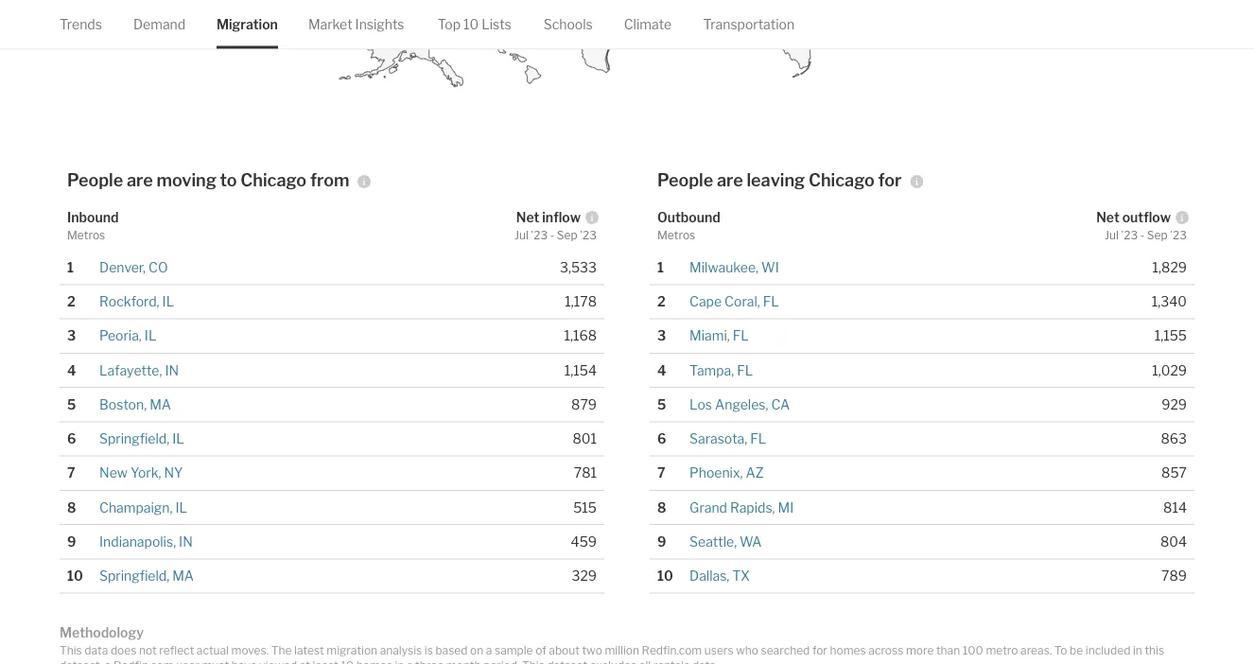 Task type: locate. For each thing, give the bounding box(es) containing it.
2 7 from the left
[[658, 465, 666, 481]]

phoenix,
[[690, 465, 743, 481]]

jul for people are leaving chicago for
[[1105, 228, 1119, 242]]

1 8 from the left
[[67, 499, 76, 515]]

2 - from the left
[[1141, 228, 1145, 242]]

denver, co
[[99, 259, 168, 275]]

ma down indianapolis, in
[[172, 568, 194, 584]]

1 horizontal spatial net
[[1097, 209, 1120, 225]]

1 horizontal spatial 7
[[658, 465, 666, 481]]

people for people are leaving chicago for
[[658, 170, 714, 191]]

1 down outbound
[[658, 259, 664, 275]]

1 horizontal spatial for
[[879, 170, 902, 191]]

0 vertical spatial in
[[1133, 643, 1143, 657]]

are left leaving
[[717, 170, 743, 191]]

springfield, for springfield, il
[[99, 431, 170, 447]]

1 jul from the left
[[515, 228, 529, 242]]

2 9 from the left
[[658, 534, 666, 550]]

5 for people are moving to chicago from
[[67, 396, 76, 413]]

0 horizontal spatial metros
[[67, 228, 105, 242]]

0 horizontal spatial are
[[127, 170, 153, 191]]

'23 down inflow
[[580, 228, 597, 242]]

1 horizontal spatial jul '23 - sep '23
[[1105, 228, 1187, 242]]

3 left miami,
[[658, 328, 666, 344]]

net for people are moving to chicago from
[[516, 209, 540, 225]]

people up inbound
[[67, 170, 123, 191]]

in down analysis
[[395, 659, 404, 664]]

chicago right leaving
[[809, 170, 875, 191]]

new york, ny
[[99, 465, 183, 481]]

3
[[67, 328, 76, 344], [658, 328, 666, 344]]

1 vertical spatial ma
[[172, 568, 194, 584]]

in right "indianapolis,"
[[179, 534, 193, 550]]

metros
[[67, 228, 105, 242], [658, 228, 696, 242]]

1 horizontal spatial 9
[[658, 534, 666, 550]]

1 '23 from the left
[[531, 228, 548, 242]]

2 6 from the left
[[658, 431, 667, 447]]

0 horizontal spatial 9
[[67, 534, 76, 550]]

0 vertical spatial for
[[879, 170, 902, 191]]

10 inside methodology this data does not reflect actual moves. the latest migration analysis is based on a sample of about two million redfin.com users who searched for homes across more than 100 metro areas. to be included in this dataset, a redfin.com user must have viewed at least 10 homes in a three month period. this dataset excludes all rentals data.
[[341, 659, 354, 664]]

tampa, fl
[[690, 362, 753, 378]]

1 horizontal spatial 8
[[658, 499, 667, 515]]

champaign, il
[[99, 499, 187, 515]]

2 people from the left
[[658, 170, 714, 191]]

0 horizontal spatial 1
[[67, 259, 74, 275]]

2 5 from the left
[[658, 396, 666, 413]]

indianapolis, in
[[99, 534, 193, 550]]

homes left "across"
[[830, 643, 866, 657]]

1 vertical spatial this
[[522, 659, 545, 664]]

0 horizontal spatial 5
[[67, 396, 76, 413]]

1,829
[[1153, 259, 1187, 275]]

1 metros from the left
[[67, 228, 105, 242]]

9 left "indianapolis,"
[[67, 534, 76, 550]]

0 horizontal spatial 2
[[67, 294, 75, 310]]

redfin.com up the "rentals"
[[642, 643, 702, 657]]

8 left 'grand'
[[658, 499, 667, 515]]

people up outbound
[[658, 170, 714, 191]]

ma right boston,
[[150, 396, 171, 413]]

redfin.com down not
[[114, 659, 174, 664]]

0 vertical spatial in
[[165, 362, 179, 378]]

latest
[[294, 643, 324, 657]]

1 are from the left
[[127, 170, 153, 191]]

a right the on
[[486, 643, 492, 657]]

grand rapids, mi
[[690, 499, 794, 515]]

0 vertical spatial springfield,
[[99, 431, 170, 447]]

in right lafayette,
[[165, 362, 179, 378]]

1 left denver, in the top left of the page
[[67, 259, 74, 275]]

863
[[1161, 431, 1187, 447]]

0 vertical spatial this
[[60, 643, 82, 657]]

this up dataset,
[[60, 643, 82, 657]]

rockford, il
[[99, 294, 174, 310]]

1 9 from the left
[[67, 534, 76, 550]]

0 horizontal spatial 7
[[67, 465, 75, 481]]

il for rockford, il
[[162, 294, 174, 310]]

1 sep from the left
[[557, 228, 578, 242]]

1 vertical spatial springfield,
[[99, 568, 170, 584]]

are for leaving
[[717, 170, 743, 191]]

2 metros from the left
[[658, 228, 696, 242]]

net left inflow
[[516, 209, 540, 225]]

8 for people are moving to chicago from
[[67, 499, 76, 515]]

3 '23 from the left
[[1121, 228, 1138, 242]]

9 for people are moving to chicago from
[[67, 534, 76, 550]]

new
[[99, 465, 128, 481]]

springfield, down "indianapolis,"
[[99, 568, 170, 584]]

0 vertical spatial homes
[[830, 643, 866, 657]]

million
[[605, 643, 640, 657]]

1 net from the left
[[516, 209, 540, 225]]

10 left the dallas,
[[658, 568, 673, 584]]

1
[[67, 259, 74, 275], [658, 259, 664, 275]]

sep for people are moving to chicago from
[[557, 228, 578, 242]]

2 left "cape"
[[658, 294, 666, 310]]

lafayette, in link
[[99, 362, 179, 378]]

metros down outbound
[[658, 228, 696, 242]]

in left this
[[1133, 643, 1143, 657]]

reflect
[[159, 643, 194, 657]]

0 vertical spatial ma
[[150, 396, 171, 413]]

1 horizontal spatial 4
[[658, 362, 666, 378]]

homes
[[830, 643, 866, 657], [356, 659, 393, 664]]

0 horizontal spatial redfin.com
[[114, 659, 174, 664]]

wa
[[740, 534, 762, 550]]

0 horizontal spatial net
[[516, 209, 540, 225]]

jul down net outflow at the top right of page
[[1105, 228, 1119, 242]]

metros down inbound
[[67, 228, 105, 242]]

1 horizontal spatial -
[[1141, 228, 1145, 242]]

tampa,
[[690, 362, 734, 378]]

0 horizontal spatial -
[[550, 228, 555, 242]]

2 net from the left
[[1097, 209, 1120, 225]]

2 left rockford,
[[67, 294, 75, 310]]

10 down migration
[[341, 659, 354, 664]]

to
[[220, 170, 237, 191]]

2 springfield, from the top
[[99, 568, 170, 584]]

3 left peoria,
[[67, 328, 76, 344]]

springfield, il link
[[99, 431, 184, 447]]

boston, ma link
[[99, 396, 171, 413]]

period.
[[483, 659, 520, 664]]

6
[[67, 431, 76, 447], [658, 431, 667, 447]]

2 1 from the left
[[658, 259, 664, 275]]

jul '23 - sep '23 down inflow
[[515, 228, 597, 242]]

user
[[176, 659, 200, 664]]

1 7 from the left
[[67, 465, 75, 481]]

in
[[1133, 643, 1143, 657], [395, 659, 404, 664]]

1 springfield, from the top
[[99, 431, 170, 447]]

4 left tampa,
[[658, 362, 666, 378]]

1 horizontal spatial ma
[[172, 568, 194, 584]]

2 jul '23 - sep '23 from the left
[[1105, 228, 1187, 242]]

0 horizontal spatial for
[[813, 643, 828, 657]]

1 4 from the left
[[67, 362, 76, 378]]

il down the ny
[[175, 499, 187, 515]]

2 jul from the left
[[1105, 228, 1119, 242]]

0 horizontal spatial 8
[[67, 499, 76, 515]]

7 left new
[[67, 465, 75, 481]]

0 horizontal spatial jul '23 - sep '23
[[515, 228, 597, 242]]

1 horizontal spatial 3
[[658, 328, 666, 344]]

0 horizontal spatial 3
[[67, 328, 76, 344]]

3 for people are moving to chicago from
[[67, 328, 76, 344]]

2 '23 from the left
[[580, 228, 597, 242]]

1,340
[[1152, 294, 1187, 310]]

1 vertical spatial homes
[[356, 659, 393, 664]]

top 10 lists
[[438, 16, 512, 32]]

fl for miami, fl
[[733, 328, 749, 344]]

8 for people are leaving chicago for
[[658, 499, 667, 515]]

5
[[67, 396, 76, 413], [658, 396, 666, 413]]

1 2 from the left
[[67, 294, 75, 310]]

6 left springfield, il
[[67, 431, 76, 447]]

0 horizontal spatial homes
[[356, 659, 393, 664]]

1 horizontal spatial homes
[[830, 643, 866, 657]]

1 vertical spatial for
[[813, 643, 828, 657]]

fl for sarasota, fl
[[750, 431, 766, 447]]

1 horizontal spatial jul
[[1105, 228, 1119, 242]]

857
[[1162, 465, 1187, 481]]

1 - from the left
[[550, 228, 555, 242]]

'23 down net outflow at the top right of page
[[1121, 228, 1138, 242]]

1 3 from the left
[[67, 328, 76, 344]]

az
[[746, 465, 764, 481]]

2 2 from the left
[[658, 294, 666, 310]]

a down data
[[105, 659, 111, 664]]

- down outflow
[[1141, 228, 1145, 242]]

are left moving
[[127, 170, 153, 191]]

0 horizontal spatial sep
[[557, 228, 578, 242]]

1 horizontal spatial people
[[658, 170, 714, 191]]

il down co on the top of page
[[162, 294, 174, 310]]

jul for people are moving to chicago from
[[515, 228, 529, 242]]

'23 down 'net inflow'
[[531, 228, 548, 242]]

3 for people are leaving chicago for
[[658, 328, 666, 344]]

1 horizontal spatial sep
[[1147, 228, 1168, 242]]

10 right "top"
[[464, 16, 479, 32]]

across
[[869, 643, 904, 657]]

- for people are moving to chicago from
[[550, 228, 555, 242]]

fl right miami,
[[733, 328, 749, 344]]

1 horizontal spatial chicago
[[809, 170, 875, 191]]

515
[[574, 499, 597, 515]]

the
[[271, 643, 292, 657]]

angeles,
[[715, 396, 769, 413]]

4 left lafayette,
[[67, 362, 76, 378]]

1 horizontal spatial 5
[[658, 396, 666, 413]]

9
[[67, 534, 76, 550], [658, 534, 666, 550]]

il up the ny
[[172, 431, 184, 447]]

jul down 'net inflow'
[[515, 228, 529, 242]]

this
[[60, 643, 82, 657], [522, 659, 545, 664]]

'23 up 1,829
[[1171, 228, 1187, 242]]

fl up az
[[750, 431, 766, 447]]

jul '23 - sep '23 down outflow
[[1105, 228, 1187, 242]]

8
[[67, 499, 76, 515], [658, 499, 667, 515]]

climate link
[[624, 0, 672, 48]]

rockford,
[[99, 294, 160, 310]]

grand
[[690, 499, 728, 515]]

are for moving
[[127, 170, 153, 191]]

6 left the "sarasota,"
[[658, 431, 667, 447]]

1 5 from the left
[[67, 396, 76, 413]]

0 horizontal spatial jul
[[515, 228, 529, 242]]

springfield, down boston, ma link
[[99, 431, 170, 447]]

2 4 from the left
[[658, 362, 666, 378]]

a down analysis
[[407, 659, 413, 664]]

chicago right to
[[241, 170, 307, 191]]

0 horizontal spatial 6
[[67, 431, 76, 447]]

milwaukee, wi
[[690, 259, 779, 275]]

cape
[[690, 294, 722, 310]]

5 left boston,
[[67, 396, 76, 413]]

sep down outflow
[[1147, 228, 1168, 242]]

milwaukee, wi link
[[690, 259, 779, 275]]

il
[[162, 294, 174, 310], [145, 328, 156, 344], [172, 431, 184, 447], [175, 499, 187, 515]]

1 horizontal spatial 1
[[658, 259, 664, 275]]

1 people from the left
[[67, 170, 123, 191]]

1 jul '23 - sep '23 from the left
[[515, 228, 597, 242]]

grand rapids, mi link
[[690, 499, 794, 515]]

this down of
[[522, 659, 545, 664]]

1 1 from the left
[[67, 259, 74, 275]]

sep for people are leaving chicago for
[[1147, 228, 1168, 242]]

- down 'net inflow'
[[550, 228, 555, 242]]

0 horizontal spatial 4
[[67, 362, 76, 378]]

to
[[1055, 643, 1068, 657]]

seattle,
[[690, 534, 737, 550]]

migration link
[[217, 0, 278, 48]]

9 left seattle,
[[658, 534, 666, 550]]

1 horizontal spatial 6
[[658, 431, 667, 447]]

net
[[516, 209, 540, 225], [1097, 209, 1120, 225]]

il right peoria,
[[145, 328, 156, 344]]

in
[[165, 362, 179, 378], [179, 534, 193, 550]]

2 for people are leaving chicago for
[[658, 294, 666, 310]]

fl right tampa,
[[737, 362, 753, 378]]

trends
[[60, 16, 102, 32]]

459
[[571, 534, 597, 550]]

0 horizontal spatial people
[[67, 170, 123, 191]]

1 vertical spatial in
[[179, 534, 193, 550]]

about
[[549, 643, 580, 657]]

areas.
[[1021, 643, 1052, 657]]

2 sep from the left
[[1147, 228, 1168, 242]]

ma for boston, ma
[[150, 396, 171, 413]]

2 8 from the left
[[658, 499, 667, 515]]

net left outflow
[[1097, 209, 1120, 225]]

1 horizontal spatial metros
[[658, 228, 696, 242]]

2 3 from the left
[[658, 328, 666, 344]]

sep down inflow
[[557, 228, 578, 242]]

-
[[550, 228, 555, 242], [1141, 228, 1145, 242]]

viewed
[[259, 659, 297, 664]]

0 horizontal spatial this
[[60, 643, 82, 657]]

5 left los
[[658, 396, 666, 413]]

8 left champaign,
[[67, 499, 76, 515]]

0 horizontal spatial chicago
[[241, 170, 307, 191]]

0 horizontal spatial in
[[395, 659, 404, 664]]

0 horizontal spatial a
[[105, 659, 111, 664]]

must
[[202, 659, 229, 664]]

1 6 from the left
[[67, 431, 76, 447]]

data.
[[692, 659, 718, 664]]

have
[[231, 659, 257, 664]]

transportation link
[[703, 0, 795, 48]]

people are moving to chicago from
[[67, 170, 349, 191]]

1 horizontal spatial are
[[717, 170, 743, 191]]

1 horizontal spatial 2
[[658, 294, 666, 310]]

4 for people are moving to chicago from
[[67, 362, 76, 378]]

homes down migration
[[356, 659, 393, 664]]

market insights link
[[308, 0, 405, 48]]

7 left phoenix,
[[658, 465, 666, 481]]

net for people are leaving chicago for
[[1097, 209, 1120, 225]]

all
[[639, 659, 651, 664]]

0 horizontal spatial ma
[[150, 396, 171, 413]]

transportation
[[703, 16, 795, 32]]

10
[[464, 16, 479, 32], [67, 568, 83, 584], [658, 568, 673, 584], [341, 659, 354, 664]]

804
[[1161, 534, 1187, 550]]

2 are from the left
[[717, 170, 743, 191]]

0 vertical spatial redfin.com
[[642, 643, 702, 657]]



Task type: vqa. For each thing, say whether or not it's contained in the screenshot.


Task type: describe. For each thing, give the bounding box(es) containing it.
los angeles, ca link
[[690, 396, 790, 413]]

ma for springfield, ma
[[172, 568, 194, 584]]

jul '23 - sep '23 for people are moving to chicago from
[[515, 228, 597, 242]]

ny
[[164, 465, 183, 481]]

net inflow
[[516, 209, 581, 225]]

inflow
[[542, 209, 581, 225]]

least
[[313, 659, 338, 664]]

not
[[139, 643, 157, 657]]

781
[[574, 465, 597, 481]]

springfield, for springfield, ma
[[99, 568, 170, 584]]

6 for people are moving to chicago from
[[67, 431, 76, 447]]

rockford, il link
[[99, 294, 174, 310]]

champaign,
[[99, 499, 173, 515]]

los angeles, ca
[[690, 396, 790, 413]]

seattle, wa link
[[690, 534, 762, 550]]

metro
[[986, 643, 1018, 657]]

929
[[1162, 396, 1187, 413]]

in for indianapolis, in
[[179, 534, 193, 550]]

801
[[573, 431, 597, 447]]

denver, co link
[[99, 259, 168, 275]]

2 chicago from the left
[[809, 170, 875, 191]]

rapids,
[[730, 499, 775, 515]]

dataset,
[[60, 659, 102, 664]]

9 for people are leaving chicago for
[[658, 534, 666, 550]]

1,029
[[1153, 362, 1187, 378]]

market
[[308, 16, 353, 32]]

il for champaign, il
[[175, 499, 187, 515]]

rentals
[[653, 659, 690, 664]]

indianapolis, in link
[[99, 534, 193, 550]]

new york, ny link
[[99, 465, 183, 481]]

springfield, ma link
[[99, 568, 194, 584]]

jul '23 - sep '23 for people are leaving chicago for
[[1105, 228, 1187, 242]]

analysis
[[380, 643, 422, 657]]

7 for people are moving to chicago from
[[67, 465, 75, 481]]

denver,
[[99, 259, 146, 275]]

cape coral, fl link
[[690, 294, 779, 310]]

trends link
[[60, 0, 102, 48]]

be
[[1070, 643, 1084, 657]]

il for peoria, il
[[145, 328, 156, 344]]

6 for people are leaving chicago for
[[658, 431, 667, 447]]

metros for people are moving to chicago from
[[67, 228, 105, 242]]

month
[[446, 659, 481, 664]]

peoria, il
[[99, 328, 156, 344]]

1 horizontal spatial a
[[407, 659, 413, 664]]

lafayette,
[[99, 362, 162, 378]]

1,155
[[1155, 328, 1187, 344]]

1 horizontal spatial in
[[1133, 643, 1143, 657]]

milwaukee,
[[690, 259, 759, 275]]

1,154
[[565, 362, 597, 378]]

7 for people are leaving chicago for
[[658, 465, 666, 481]]

schools link
[[544, 0, 593, 48]]

tampa, fl link
[[690, 362, 753, 378]]

tx
[[733, 568, 750, 584]]

does
[[111, 643, 137, 657]]

york,
[[130, 465, 161, 481]]

ca
[[772, 396, 790, 413]]

outflow
[[1123, 209, 1171, 225]]

three
[[415, 659, 444, 664]]

dallas, tx link
[[690, 568, 750, 584]]

peoria,
[[99, 328, 142, 344]]

inbound
[[67, 209, 119, 225]]

1 chicago from the left
[[241, 170, 307, 191]]

springfield, ma
[[99, 568, 194, 584]]

- for people are leaving chicago for
[[1141, 228, 1145, 242]]

1,168
[[564, 328, 597, 344]]

10 up methodology
[[67, 568, 83, 584]]

1 vertical spatial in
[[395, 659, 404, 664]]

metros for people are leaving chicago for
[[658, 228, 696, 242]]

1 for people are moving to chicago from
[[67, 259, 74, 275]]

1 horizontal spatial this
[[522, 659, 545, 664]]

methodology
[[60, 625, 144, 641]]

2 horizontal spatial a
[[486, 643, 492, 657]]

2 for people are moving to chicago from
[[67, 294, 75, 310]]

lafayette, in
[[99, 362, 179, 378]]

boston, ma
[[99, 396, 171, 413]]

users
[[705, 643, 734, 657]]

sarasota,
[[690, 431, 748, 447]]

who
[[736, 643, 759, 657]]

indianapolis,
[[99, 534, 176, 550]]

3,533
[[560, 259, 597, 275]]

excludes
[[590, 659, 637, 664]]

100
[[963, 643, 984, 657]]

climate
[[624, 16, 672, 32]]

based
[[436, 643, 468, 657]]

wi
[[762, 259, 779, 275]]

from
[[310, 170, 349, 191]]

dataset
[[547, 659, 588, 664]]

at
[[300, 659, 310, 664]]

springfield, il
[[99, 431, 184, 447]]

moves.
[[231, 643, 269, 657]]

miami, fl
[[690, 328, 749, 344]]

1 vertical spatial redfin.com
[[114, 659, 174, 664]]

top 10 lists link
[[438, 0, 512, 48]]

demand link
[[133, 0, 186, 48]]

schools
[[544, 16, 593, 32]]

for inside methodology this data does not reflect actual moves. the latest migration analysis is based on a sample of about two million redfin.com users who searched for homes across more than 100 metro areas. to be included in this dataset, a redfin.com user must have viewed at least 10 homes in a three month period. this dataset excludes all rentals data.
[[813, 643, 828, 657]]

fl for tampa, fl
[[737, 362, 753, 378]]

champaign, il link
[[99, 499, 187, 515]]

4 for people are leaving chicago for
[[658, 362, 666, 378]]

net outflow
[[1097, 209, 1171, 225]]

in for lafayette, in
[[165, 362, 179, 378]]

boston,
[[99, 396, 147, 413]]

people for people are moving to chicago from
[[67, 170, 123, 191]]

moving
[[157, 170, 217, 191]]

miami, fl link
[[690, 328, 749, 344]]

1 for people are leaving chicago for
[[658, 259, 664, 275]]

4 '23 from the left
[[1171, 228, 1187, 242]]

il for springfield, il
[[172, 431, 184, 447]]

5 for people are leaving chicago for
[[658, 396, 666, 413]]

on
[[470, 643, 484, 657]]

leaving
[[747, 170, 805, 191]]

1 horizontal spatial redfin.com
[[642, 643, 702, 657]]

1,178
[[565, 294, 597, 310]]

fl right coral,
[[763, 294, 779, 310]]



